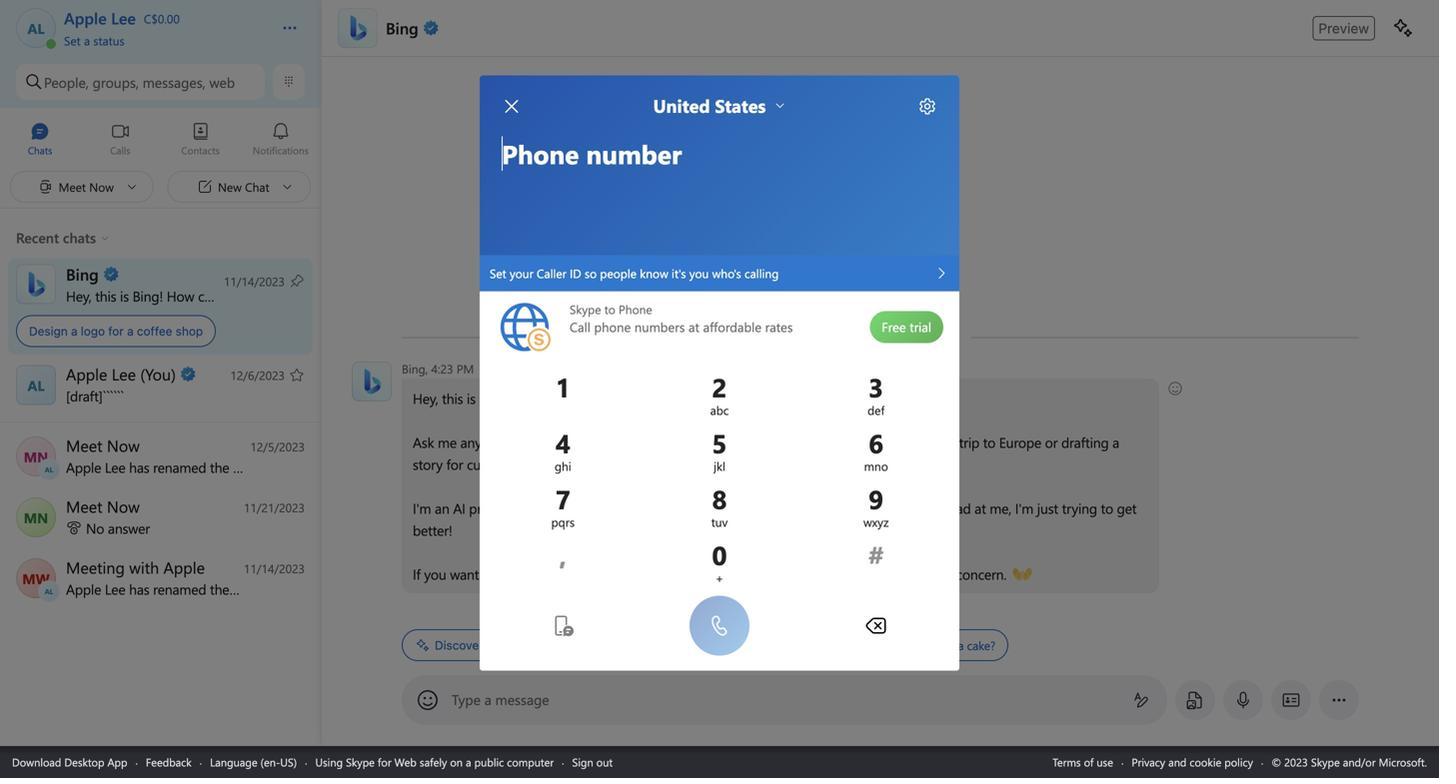 Task type: describe. For each thing, give the bounding box(es) containing it.
did
[[724, 638, 741, 654]]

bing, 4:23 pm
[[402, 361, 474, 377]]

(openhands)
[[1013, 564, 1088, 582]]

europe
[[1000, 433, 1042, 452]]

groups, inside button
[[93, 73, 139, 91]]

us)
[[280, 755, 297, 770]]

2 i'm from the left
[[539, 499, 557, 518]]

``````
[[103, 387, 124, 405]]

a inside how do i bake a cake? button
[[958, 638, 964, 654]]

@bing.
[[795, 455, 838, 474]]

the
[[744, 638, 761, 654]]

privacy and cookie policy
[[1132, 755, 1254, 770]]

this for hey, this is bing ! how can i help you today? (smileeyes)
[[442, 389, 463, 408]]

[draft]
[[66, 387, 103, 405]]

mad
[[944, 499, 971, 518]]

hey, this is bing ! how can i help you today? (smileeyes)
[[413, 388, 744, 408]]

1 horizontal spatial me
[[743, 455, 762, 474]]

people,
[[44, 73, 89, 91]]

set
[[64, 32, 81, 48]]

over,
[[529, 565, 557, 584]]

a left logo
[[71, 324, 77, 338]]

no
[[86, 519, 104, 538]]

bing for hey, this is bing ! how can i help you today?
[[133, 287, 159, 305]]

.
[[647, 565, 650, 584]]

public
[[475, 755, 504, 770]]

0 horizontal spatial type
[[485, 433, 512, 452]]

0 vertical spatial me
[[438, 433, 457, 452]]

concern.
[[956, 565, 1007, 584]]

or
[[1045, 433, 1058, 452]]

don't
[[885, 499, 918, 518]]

no answer button
[[0, 490, 321, 549]]

i inside ask me any type of question, like finding vegan restaurants in cambridge, itinerary for your trip to europe or drafting a story for curious kids. in groups, remember to mention me with @bing. i'm an ai preview, so i'm still learning. sometimes i might say something weird. don't get mad at me, i'm just trying to get better! if you want to start over, type
[[710, 499, 713, 518]]

sign out
[[572, 755, 613, 770]]

is for hey, this is bing ! how can i help you today? (smileeyes)
[[467, 389, 476, 408]]

hey, for hey, this is bing ! how can i help you today?
[[66, 287, 92, 305]]

today? for hey, this is bing ! how can i help you today? (smileeyes)
[[633, 389, 673, 408]]

a right on
[[466, 755, 472, 770]]

weird.
[[846, 499, 882, 518]]

2 horizontal spatial me
[[796, 565, 815, 584]]

download desktop app
[[12, 755, 127, 770]]

something
[[779, 499, 843, 518]]

1 i'm from the left
[[413, 499, 431, 518]]

desktop
[[64, 755, 104, 770]]

coffee
[[137, 324, 172, 338]]

language
[[210, 755, 258, 770]]

kids.
[[514, 455, 540, 474]]

still
[[561, 499, 581, 518]]

cake?
[[967, 638, 996, 654]]

! for hey, this is bing ! how can i help you today? (smileeyes)
[[507, 389, 511, 408]]

better!
[[413, 521, 453, 540]]

safely
[[420, 755, 447, 770]]

message
[[496, 691, 549, 709]]

on
[[450, 755, 463, 770]]

4:23
[[431, 361, 453, 377]]

skype
[[346, 755, 375, 770]]

if
[[413, 565, 421, 584]]

an
[[435, 499, 450, 518]]

using
[[315, 755, 343, 770]]

no answer
[[86, 519, 150, 538]]

and
[[654, 565, 679, 584]]

you inside ask me any type of question, like finding vegan restaurants in cambridge, itinerary for your trip to europe or drafting a story for curious kids. in groups, remember to mention me with @bing. i'm an ai preview, so i'm still learning. sometimes i might say something weird. don't get mad at me, i'm just trying to get better! if you want to start over, type
[[424, 565, 446, 584]]

app
[[107, 755, 127, 770]]

1 horizontal spatial type
[[561, 565, 587, 584]]

so
[[521, 499, 535, 518]]

sign
[[572, 755, 594, 770]]

i inside hey, this is bing ! how can i help you today? (smileeyes)
[[571, 389, 574, 408]]

using skype for web safely on a public computer link
[[315, 755, 554, 770]]

hey, for hey, this is bing ! how can i help you today? (smileeyes)
[[413, 389, 438, 408]]

for left web
[[378, 755, 392, 770]]

for right logo
[[108, 324, 124, 338]]

cambridge,
[[783, 433, 852, 452]]

a right type
[[485, 691, 492, 709]]

i inside button
[[924, 638, 927, 654]]

with
[[766, 455, 791, 474]]

restaurants
[[699, 433, 765, 452]]

how up shop
[[167, 287, 194, 305]]

how left 'did'
[[697, 638, 721, 654]]

(en-
[[261, 755, 280, 770]]

can for hey, this is bing ! how can i help you today?
[[198, 287, 219, 305]]

trip
[[959, 433, 980, 452]]

discover bing's magic
[[435, 639, 558, 653]]

how inside hey, this is bing ! how can i help you today? (smileeyes)
[[515, 389, 542, 408]]

for right story
[[446, 455, 463, 474]]

ask me any type of question, like finding vegan restaurants in cambridge, itinerary for your trip to europe or drafting a story for curious kids. in groups, remember to mention me with @bing. i'm an ai preview, so i'm still learning. sometimes i might say something weird. don't get mad at me, i'm just trying to get better! if you want to start over, type
[[413, 433, 1141, 584]]

computer
[[507, 755, 554, 770]]

people, groups, messages, web button
[[16, 64, 265, 100]]

drafting
[[1062, 433, 1109, 452]]

today? for hey, this is bing ! how can i help you today?
[[285, 287, 325, 305]]

in
[[544, 455, 555, 474]]

web
[[209, 73, 235, 91]]

mention
[[689, 455, 740, 474]]

feedback link
[[146, 755, 192, 770]]

like
[[589, 433, 609, 452]]

shop
[[176, 324, 203, 338]]

question,
[[531, 433, 586, 452]]

discover
[[435, 639, 483, 653]]

out
[[597, 755, 613, 770]]

want inside ask me any type of question, like finding vegan restaurants in cambridge, itinerary for your trip to europe or drafting a story for curious kids. in groups, remember to mention me with @bing. i'm an ai preview, so i'm still learning. sometimes i might say something weird. don't get mad at me, i'm just trying to get better! if you want to start over, type
[[450, 565, 479, 584]]

bing's
[[487, 639, 521, 653]]

how do i bake a cake? button
[[867, 630, 1009, 662]]

3 i'm from the left
[[1015, 499, 1034, 518]]

if
[[682, 565, 690, 584]]

finding
[[613, 433, 655, 452]]

how did the universe begin? button
[[684, 630, 859, 662]]

web
[[395, 755, 417, 770]]

at
[[975, 499, 986, 518]]

use
[[1097, 755, 1114, 770]]



Task type: locate. For each thing, give the bounding box(es) containing it.
!
[[159, 287, 163, 305], [507, 389, 511, 408]]

2 get from the left
[[1117, 499, 1137, 518]]

1 vertical spatial this
[[442, 389, 463, 408]]

is up design a logo for a coffee shop
[[120, 287, 129, 305]]

0 horizontal spatial me
[[438, 433, 457, 452]]

might
[[717, 499, 752, 518]]

is inside hey, this is bing ! how can i help you today? (smileeyes)
[[467, 389, 476, 408]]

language (en-us) link
[[210, 755, 297, 770]]

0 vertical spatial !
[[159, 287, 163, 305]]

a right set
[[84, 32, 90, 48]]

of inside ask me any type of question, like finding vegan restaurants in cambridge, itinerary for your trip to europe or drafting a story for curious kids. in groups, remember to mention me with @bing. i'm an ai preview, so i'm still learning. sometimes i might say something weird. don't get mad at me, i'm just trying to get better! if you want to start over, type
[[515, 433, 527, 452]]

0 vertical spatial help
[[230, 287, 256, 305]]

0 vertical spatial today?
[[285, 287, 325, 305]]

groups, inside ask me any type of question, like finding vegan restaurants in cambridge, itinerary for your trip to europe or drafting a story for curious kids. in groups, remember to mention me with @bing. i'm an ai preview, so i'm still learning. sometimes i might say something weird. don't get mad at me, i'm just trying to get better! if you want to start over, type
[[559, 455, 604, 474]]

you inside hey, this is bing ! how can i help you today? (smileeyes)
[[607, 389, 630, 408]]

and
[[1169, 755, 1187, 770]]

give
[[768, 565, 793, 584]]

1 vertical spatial !
[[507, 389, 511, 408]]

to left give
[[752, 565, 764, 584]]

0 horizontal spatial bing
[[133, 287, 159, 305]]

Type a message text field
[[452, 691, 1118, 711]]

language (en-us)
[[210, 755, 297, 770]]

1 horizontal spatial bing
[[386, 17, 419, 38]]

a inside the set a status button
[[84, 32, 90, 48]]

me left with
[[743, 455, 762, 474]]

1 get from the left
[[921, 499, 941, 518]]

is for hey, this is bing ! how can i help you today?
[[120, 287, 129, 305]]

want left start
[[450, 565, 479, 584]]

1 horizontal spatial i'm
[[539, 499, 557, 518]]

logo
[[81, 324, 105, 338]]

terms
[[1053, 755, 1081, 770]]

this
[[95, 287, 116, 305], [442, 389, 463, 408]]

a
[[84, 32, 90, 48], [71, 324, 77, 338], [127, 324, 134, 338], [1113, 433, 1120, 452], [946, 565, 953, 584], [958, 638, 964, 654], [485, 691, 492, 709], [466, 755, 472, 770]]

of
[[515, 433, 527, 452], [1084, 755, 1094, 770]]

learning.
[[584, 499, 636, 518]]

1 vertical spatial me
[[743, 455, 762, 474]]

today?
[[285, 287, 325, 305], [633, 389, 673, 408]]

feedback,
[[819, 565, 876, 584]]

1 horizontal spatial today?
[[633, 389, 673, 408]]

1 horizontal spatial just
[[1038, 499, 1059, 518]]

0 horizontal spatial hey,
[[66, 287, 92, 305]]

0 horizontal spatial get
[[921, 499, 941, 518]]

groups, down the like at the bottom of the page
[[559, 455, 604, 474]]

0 horizontal spatial help
[[230, 287, 256, 305]]

preview
[[1319, 20, 1370, 36]]

this down 4:23
[[442, 389, 463, 408]]

start
[[499, 565, 526, 584]]

terms of use
[[1053, 755, 1114, 770]]

just
[[1038, 499, 1059, 518], [880, 565, 901, 584]]

your
[[929, 433, 956, 452]]

0 horizontal spatial this
[[95, 287, 116, 305]]

ai
[[453, 499, 466, 518]]

hey,
[[66, 287, 92, 305], [413, 389, 438, 408]]

. and if you want to give me feedback, just report a concern.
[[647, 565, 1011, 584]]

to right trip on the bottom of the page
[[983, 433, 996, 452]]

ask
[[413, 433, 434, 452]]

bing
[[386, 17, 419, 38], [133, 287, 159, 305], [479, 389, 507, 408]]

get right trying
[[1117, 499, 1137, 518]]

just left report
[[880, 565, 901, 584]]

tab list
[[0, 113, 321, 168]]

0 horizontal spatial want
[[450, 565, 479, 584]]

hey, up logo
[[66, 287, 92, 305]]

a right bake on the right of page
[[958, 638, 964, 654]]

trying
[[1062, 499, 1098, 518]]

of up kids.
[[515, 433, 527, 452]]

0 vertical spatial hey,
[[66, 287, 92, 305]]

type
[[452, 691, 481, 709]]

universe
[[764, 638, 807, 654]]

just left trying
[[1038, 499, 1059, 518]]

feedback
[[146, 755, 192, 770]]

a right report
[[946, 565, 953, 584]]

to down vegan
[[673, 455, 686, 474]]

0 horizontal spatial of
[[515, 433, 527, 452]]

type right over,
[[561, 565, 587, 584]]

any
[[460, 433, 482, 452]]

bing for hey, this is bing ! how can i help you today? (smileeyes)
[[479, 389, 507, 408]]

1 vertical spatial just
[[880, 565, 901, 584]]

terms of use link
[[1053, 755, 1114, 770]]

groups, down status
[[93, 73, 139, 91]]

help for hey, this is bing ! how can i help you today? (smileeyes)
[[578, 389, 604, 408]]

1 vertical spatial can
[[546, 389, 567, 408]]

0 horizontal spatial can
[[198, 287, 219, 305]]

type a message
[[452, 691, 549, 709]]

can up shop
[[198, 287, 219, 305]]

1 vertical spatial is
[[467, 389, 476, 408]]

how do i bake a cake?
[[880, 638, 996, 654]]

1 horizontal spatial can
[[546, 389, 567, 408]]

this for hey, this is bing ! how can i help you today?
[[95, 287, 116, 305]]

1 vertical spatial of
[[1084, 755, 1094, 770]]

download
[[12, 755, 61, 770]]

1 horizontal spatial want
[[719, 565, 748, 584]]

set a status button
[[64, 28, 262, 48]]

me right give
[[796, 565, 815, 584]]

1 vertical spatial bing
[[133, 287, 159, 305]]

i'm left an
[[413, 499, 431, 518]]

hey, down the bing,
[[413, 389, 438, 408]]

get left "mad"
[[921, 499, 941, 518]]

can up question,
[[546, 389, 567, 408]]

help for hey, this is bing ! how can i help you today?
[[230, 287, 256, 305]]

! inside hey, this is bing ! how can i help you today? (smileeyes)
[[507, 389, 511, 408]]

hey, inside hey, this is bing ! how can i help you today? (smileeyes)
[[413, 389, 438, 408]]

just inside ask me any type of question, like finding vegan restaurants in cambridge, itinerary for your trip to europe or drafting a story for curious kids. in groups, remember to mention me with @bing. i'm an ai preview, so i'm still learning. sometimes i might say something weird. don't get mad at me, i'm just trying to get better! if you want to start over, type
[[1038, 499, 1059, 518]]

0 horizontal spatial just
[[880, 565, 901, 584]]

help inside hey, this is bing ! how can i help you today? (smileeyes)
[[578, 389, 604, 408]]

(smileeyes)
[[679, 388, 744, 406]]

2 horizontal spatial i'm
[[1015, 499, 1034, 518]]

cookie
[[1190, 755, 1222, 770]]

i'm right so
[[539, 499, 557, 518]]

bing inside hey, this is bing ! how can i help you today? (smileeyes)
[[479, 389, 507, 408]]

1 horizontal spatial groups,
[[559, 455, 604, 474]]

messages,
[[143, 73, 206, 91]]

1 horizontal spatial hey,
[[413, 389, 438, 408]]

0 horizontal spatial today?
[[285, 287, 325, 305]]

2 vertical spatial bing
[[479, 389, 507, 408]]

0 vertical spatial is
[[120, 287, 129, 305]]

preview,
[[469, 499, 518, 518]]

0 horizontal spatial groups,
[[93, 73, 139, 91]]

2 horizontal spatial bing
[[479, 389, 507, 408]]

! up curious
[[507, 389, 511, 408]]

0 vertical spatial type
[[485, 433, 512, 452]]

to left start
[[483, 565, 495, 584]]

using skype for web safely on a public computer
[[315, 755, 554, 770]]

0 vertical spatial of
[[515, 433, 527, 452]]

1 vertical spatial help
[[578, 389, 604, 408]]

help
[[230, 287, 256, 305], [578, 389, 604, 408]]

design a logo for a coffee shop
[[29, 324, 203, 338]]

how up question,
[[515, 389, 542, 408]]

me left any
[[438, 433, 457, 452]]

this inside hey, this is bing ! how can i help you today? (smileeyes)
[[442, 389, 463, 408]]

this up design a logo for a coffee shop
[[95, 287, 116, 305]]

can
[[198, 287, 219, 305], [546, 389, 567, 408]]

0 vertical spatial bing
[[386, 17, 419, 38]]

me,
[[990, 499, 1012, 518]]

type up curious
[[485, 433, 512, 452]]

today? inside hey, this is bing ! how can i help you today? (smileeyes)
[[633, 389, 673, 408]]

0 vertical spatial this
[[95, 287, 116, 305]]

! for hey, this is bing ! how can i help you today?
[[159, 287, 163, 305]]

1 horizontal spatial !
[[507, 389, 511, 408]]

a left the coffee
[[127, 324, 134, 338]]

1 horizontal spatial get
[[1117, 499, 1137, 518]]

can for hey, this is bing ! how can i help you today? (smileeyes)
[[546, 389, 567, 408]]

say
[[756, 499, 775, 518]]

how
[[167, 287, 194, 305], [515, 389, 542, 408], [697, 638, 721, 654], [880, 638, 904, 654]]

i'm right me,
[[1015, 499, 1034, 518]]

you
[[259, 287, 282, 305], [607, 389, 630, 408], [424, 565, 446, 584], [693, 565, 715, 584]]

story
[[413, 455, 443, 474]]

0 vertical spatial just
[[1038, 499, 1059, 518]]

a inside ask me any type of question, like finding vegan restaurants in cambridge, itinerary for your trip to europe or drafting a story for curious kids. in groups, remember to mention me with @bing. i'm an ai preview, so i'm still learning. sometimes i might say something weird. don't get mad at me, i'm just trying to get better! if you want to start over, type
[[1113, 433, 1120, 452]]

Destination country/region - United States text field
[[500, 135, 950, 172]]

! up the coffee
[[159, 287, 163, 305]]

1 vertical spatial groups,
[[559, 455, 604, 474]]

1 horizontal spatial of
[[1084, 755, 1094, 770]]

do
[[907, 638, 921, 654]]

1 horizontal spatial is
[[467, 389, 476, 408]]

1 vertical spatial today?
[[633, 389, 673, 408]]

to right trying
[[1101, 499, 1114, 518]]

vegan
[[659, 433, 695, 452]]

people, groups, messages, web
[[44, 73, 235, 91]]

how did the universe begin?
[[697, 638, 846, 654]]

0 horizontal spatial !
[[159, 287, 163, 305]]

1 vertical spatial type
[[561, 565, 587, 584]]

1 horizontal spatial this
[[442, 389, 463, 408]]

[draft] ``````
[[66, 387, 124, 405]]

1 want from the left
[[450, 565, 479, 584]]

1 vertical spatial hey,
[[413, 389, 438, 408]]

is down pm
[[467, 389, 476, 408]]

want left give
[[719, 565, 748, 584]]

hey, this is bing ! how can i help you today?
[[66, 287, 328, 305]]

0 horizontal spatial i'm
[[413, 499, 431, 518]]

0 horizontal spatial is
[[120, 287, 129, 305]]

pm
[[457, 361, 474, 377]]

1 horizontal spatial help
[[578, 389, 604, 408]]

can inside hey, this is bing ! how can i help you today? (smileeyes)
[[546, 389, 567, 408]]

bake
[[930, 638, 955, 654]]

2 want from the left
[[719, 565, 748, 584]]

0 vertical spatial can
[[198, 287, 219, 305]]

of left use
[[1084, 755, 1094, 770]]

itinerary
[[856, 433, 905, 452]]

privacy and cookie policy link
[[1132, 755, 1254, 770]]

for left your
[[908, 433, 925, 452]]

how left do
[[880, 638, 904, 654]]

i'm
[[413, 499, 431, 518], [539, 499, 557, 518], [1015, 499, 1034, 518]]

2 vertical spatial me
[[796, 565, 815, 584]]

want
[[450, 565, 479, 584], [719, 565, 748, 584]]

status
[[93, 32, 125, 48]]

in
[[768, 433, 779, 452]]

0 vertical spatial groups,
[[93, 73, 139, 91]]

sometimes
[[639, 499, 706, 518]]

sign out link
[[572, 755, 613, 770]]

a right drafting
[[1113, 433, 1120, 452]]



Task type: vqa. For each thing, say whether or not it's contained in the screenshot.
download desktop app link on the left bottom
yes



